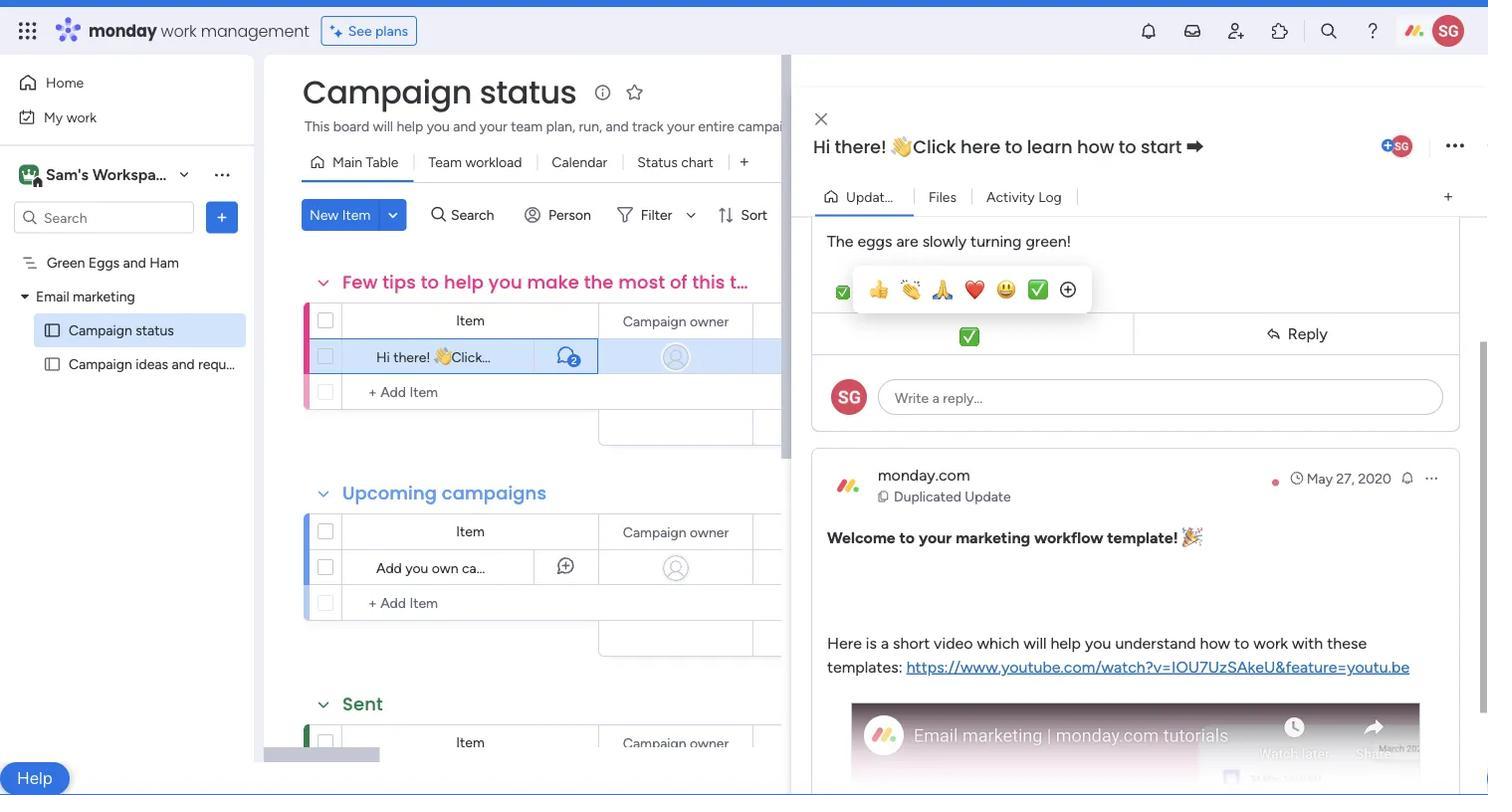 Task type: vqa. For each thing, say whether or not it's contained in the screenshot.
Sales & CRM
no



Task type: locate. For each thing, give the bounding box(es) containing it.
0 vertical spatial ➡️
[[1187, 134, 1204, 160]]

my work button
[[12, 101, 214, 133]]

2 workspace image from the left
[[22, 164, 36, 186]]

campaign status up team
[[303, 70, 577, 115]]

➡️
[[1187, 134, 1204, 160], [646, 348, 660, 365]]

work inside button
[[66, 109, 97, 125]]

0 vertical spatial hi there! 👋  click here to learn how to start ➡️
[[813, 134, 1204, 160]]

0 horizontal spatial hi there! 👋  click here to learn how to start ➡️
[[376, 348, 660, 365]]

1 vertical spatial campaign owner field
[[618, 521, 734, 543]]

options image
[[1447, 133, 1465, 160], [212, 208, 232, 228]]

activity log button
[[972, 181, 1077, 213]]

learn
[[1027, 134, 1073, 160], [533, 348, 564, 365]]

status up 'team'
[[480, 70, 577, 115]]

make
[[527, 270, 579, 295]]

workspace image
[[19, 164, 39, 186], [22, 164, 36, 186]]

0 horizontal spatial click
[[451, 348, 482, 365]]

will
[[373, 118, 393, 135], [1024, 633, 1047, 652]]

green!
[[1026, 231, 1072, 250]]

work inside here is a short video which will help you understand how to work with these templates:
[[1254, 633, 1289, 652]]

2 inside 'button'
[[572, 355, 577, 367]]

monday work management
[[89, 19, 309, 42]]

1 vertical spatial there!
[[394, 348, 431, 365]]

updates / 2 button
[[815, 181, 919, 213]]

how
[[1077, 134, 1115, 160], [567, 348, 594, 365], [1200, 633, 1231, 652]]

person
[[549, 207, 591, 224]]

you down campaign status field
[[427, 118, 450, 135]]

2 button
[[534, 339, 598, 374]]

you inside button
[[427, 118, 450, 135]]

start inside "field"
[[1141, 134, 1182, 160]]

work right monday
[[161, 19, 197, 42]]

this board will help you and your team plan, run, and track your entire campaign's workflow in one workspace. button
[[302, 115, 984, 138]]

0 vertical spatial there!
[[835, 134, 887, 160]]

0 horizontal spatial help
[[397, 118, 423, 135]]

2 right /
[[911, 188, 919, 205]]

1 vertical spatial campaign owner
[[623, 524, 729, 541]]

activity
[[987, 188, 1035, 205]]

will right board
[[373, 118, 393, 135]]

main
[[333, 154, 362, 171]]

1 vertical spatial click
[[451, 348, 482, 365]]

upcoming campaigns
[[343, 481, 547, 506]]

and right run, at left
[[606, 118, 629, 135]]

understand
[[1116, 633, 1197, 652]]

2 campaign owner from the top
[[623, 524, 729, 541]]

hi down close image
[[813, 134, 830, 160]]

sort
[[741, 207, 768, 224]]

workflow left the template!
[[1034, 528, 1104, 547]]

1 horizontal spatial 👋
[[891, 134, 909, 160]]

1 horizontal spatial status
[[480, 70, 577, 115]]

filter
[[641, 207, 672, 224]]

1 vertical spatial 2
[[572, 355, 577, 367]]

marketing down eggs
[[73, 288, 135, 305]]

will right which
[[1024, 633, 1047, 652]]

2 horizontal spatial how
[[1200, 633, 1231, 652]]

1 vertical spatial work
[[66, 109, 97, 125]]

this board will help you and your team plan, run, and track your entire campaign's workflow in one workspace.
[[305, 118, 984, 135]]

2 vertical spatial campaign owner field
[[618, 732, 734, 754]]

0 vertical spatial work
[[161, 19, 197, 42]]

will inside button
[[373, 118, 393, 135]]

a right is
[[881, 633, 889, 652]]

see plans
[[348, 22, 408, 39]]

list box
[[0, 242, 254, 650]]

Upcoming campaigns field
[[338, 481, 552, 507]]

workspace options image
[[212, 165, 232, 184]]

new
[[310, 207, 339, 224]]

2 campaign owner field from the top
[[618, 521, 734, 543]]

click right one at the top of page
[[913, 134, 956, 160]]

👍
[[869, 280, 885, 299]]

turning
[[971, 231, 1022, 250]]

1 vertical spatial start
[[614, 348, 643, 365]]

0 vertical spatial here
[[961, 134, 1001, 160]]

1 vertical spatial status
[[136, 322, 174, 339]]

arrow down image
[[679, 203, 703, 227]]

0 horizontal spatial a
[[881, 633, 889, 652]]

0 vertical spatial public board image
[[43, 321, 62, 340]]

1 horizontal spatial options image
[[1447, 133, 1465, 160]]

👋 right in at top
[[891, 134, 909, 160]]

1 vertical spatial options image
[[212, 208, 232, 228]]

0 horizontal spatial there!
[[394, 348, 431, 365]]

campaign owner for tips
[[623, 313, 729, 330]]

1 vertical spatial hi there! 👋  click here to learn how to start ➡️
[[376, 348, 660, 365]]

👋 up + add item text field
[[434, 348, 448, 365]]

1 vertical spatial 👋
[[434, 348, 448, 365]]

0 horizontal spatial ➡️
[[646, 348, 660, 365]]

0 horizontal spatial work
[[66, 109, 97, 125]]

👏 button
[[893, 273, 925, 305]]

how inside "field"
[[1077, 134, 1115, 160]]

requests
[[198, 356, 252, 373]]

0 vertical spatial 2
[[911, 188, 919, 205]]

log
[[1039, 188, 1062, 205]]

hi
[[813, 134, 830, 160], [376, 348, 390, 365]]

2 vertical spatial work
[[1254, 633, 1289, 652]]

a
[[933, 389, 940, 406], [881, 633, 889, 652]]

learn down make
[[533, 348, 564, 365]]

your right "track"
[[667, 118, 695, 135]]

status
[[480, 70, 577, 115], [136, 322, 174, 339]]

team workload
[[429, 154, 522, 171]]

write a reply...
[[895, 389, 983, 406]]

new item button
[[302, 199, 379, 231]]

marketing down update
[[956, 528, 1031, 547]]

2 vertical spatial owner
[[690, 735, 729, 752]]

1 vertical spatial owner
[[690, 524, 729, 541]]

click up + add item text field
[[451, 348, 482, 365]]

public board image
[[43, 321, 62, 340], [43, 355, 62, 374]]

you left make
[[489, 270, 523, 295]]

0 vertical spatial click
[[913, 134, 956, 160]]

✅
[[1029, 280, 1045, 299]]

0 vertical spatial workflow
[[812, 118, 869, 135]]

Hi there! 👋  Click here to learn how to start ➡️ field
[[809, 134, 1378, 160]]

help button
[[0, 763, 70, 796]]

welcome
[[827, 528, 896, 547]]

1 campaign owner from the top
[[623, 313, 729, 330]]

track
[[632, 118, 664, 135]]

here up + add item text field
[[486, 348, 513, 365]]

0 horizontal spatial 👋
[[434, 348, 448, 365]]

hi there! 👋  click here to learn how to start ➡️ up + add item text field
[[376, 348, 660, 365]]

1 horizontal spatial learn
[[1027, 134, 1073, 160]]

chart
[[681, 154, 714, 171]]

hi inside hi there! 👋  click here to learn how to start ➡️ "field"
[[813, 134, 830, 160]]

workspace selection element
[[19, 163, 175, 189]]

marketing inside list box
[[73, 288, 135, 305]]

2 inside button
[[911, 188, 919, 205]]

1 owner from the top
[[690, 313, 729, 330]]

Search in workspace field
[[42, 206, 166, 229]]

update
[[965, 488, 1011, 505]]

1 vertical spatial marketing
[[956, 528, 1031, 547]]

here is a short video which will help you understand how to work with these templates:
[[827, 633, 1367, 676]]

1 horizontal spatial start
[[1141, 134, 1182, 160]]

1 horizontal spatial how
[[1077, 134, 1115, 160]]

0 horizontal spatial will
[[373, 118, 393, 135]]

write
[[895, 389, 929, 406]]

ideas
[[136, 356, 168, 373]]

2020
[[1359, 469, 1392, 486]]

option
[[0, 245, 254, 249]]

team workload button
[[414, 146, 537, 178]]

0 vertical spatial how
[[1077, 134, 1115, 160]]

1 vertical spatial help
[[444, 270, 484, 295]]

1 horizontal spatial help
[[444, 270, 484, 295]]

27,
[[1337, 469, 1355, 486]]

help inside button
[[397, 118, 423, 135]]

1 horizontal spatial there!
[[835, 134, 887, 160]]

list box containing green eggs and ham
[[0, 242, 254, 650]]

0 horizontal spatial add view image
[[741, 155, 749, 170]]

status up ideas
[[136, 322, 174, 339]]

of
[[670, 270, 688, 295]]

Few tips to help you make the most of this template :) field
[[338, 270, 832, 296]]

0 vertical spatial learn
[[1027, 134, 1073, 160]]

0 vertical spatial help
[[397, 118, 423, 135]]

campaign status up ideas
[[69, 322, 174, 339]]

2 vertical spatial campaign owner
[[623, 735, 729, 752]]

1 vertical spatial how
[[567, 348, 594, 365]]

1 horizontal spatial workflow
[[1034, 528, 1104, 547]]

1 vertical spatial here
[[486, 348, 513, 365]]

2 vertical spatial how
[[1200, 633, 1231, 652]]

and right ideas
[[172, 356, 195, 373]]

work left with
[[1254, 633, 1289, 652]]

0 vertical spatial a
[[933, 389, 940, 406]]

here
[[961, 134, 1001, 160], [486, 348, 513, 365]]

my work
[[44, 109, 97, 125]]

help right which
[[1051, 633, 1081, 652]]

item for few tips to help you make the most of this template :)
[[456, 312, 485, 329]]

caret down image
[[21, 290, 29, 304]]

0 horizontal spatial marketing
[[73, 288, 135, 305]]

0 horizontal spatial options image
[[212, 208, 232, 228]]

your left 'team'
[[480, 118, 508, 135]]

1 horizontal spatial hi there! 👋  click here to learn how to start ➡️
[[813, 134, 1204, 160]]

with
[[1293, 633, 1324, 652]]

1 horizontal spatial here
[[961, 134, 1001, 160]]

👋
[[891, 134, 909, 160], [434, 348, 448, 365]]

0 vertical spatial 👋
[[891, 134, 909, 160]]

table
[[366, 154, 399, 171]]

status chart
[[638, 154, 714, 171]]

Campaign owner field
[[618, 310, 734, 332], [618, 521, 734, 543], [618, 732, 734, 754]]

public board image for campaign ideas and requests
[[43, 355, 62, 374]]

click
[[913, 134, 956, 160], [451, 348, 482, 365]]

Campaign status field
[[298, 70, 582, 115]]

item for upcoming campaigns
[[456, 523, 485, 540]]

campaign
[[303, 70, 472, 115], [623, 313, 687, 330], [69, 322, 132, 339], [69, 356, 132, 373], [623, 524, 687, 541], [623, 735, 687, 752]]

1 vertical spatial a
[[881, 633, 889, 652]]

help for will
[[397, 118, 423, 135]]

public board image for campaign status
[[43, 321, 62, 340]]

and
[[453, 118, 476, 135], [606, 118, 629, 135], [123, 254, 146, 271], [172, 356, 195, 373]]

there! left one at the top of page
[[835, 134, 887, 160]]

email
[[36, 288, 69, 305]]

0 horizontal spatial status
[[136, 322, 174, 339]]

workflow left in at top
[[812, 118, 869, 135]]

help inside field
[[444, 270, 484, 295]]

2 down 'few tips to help you make the most of this template :)' field
[[572, 355, 577, 367]]

1 public board image from the top
[[43, 321, 62, 340]]

1 vertical spatial will
[[1024, 633, 1047, 652]]

0 vertical spatial campaign owner field
[[618, 310, 734, 332]]

updates / 2
[[846, 188, 919, 205]]

👏
[[901, 280, 917, 299]]

learn up log
[[1027, 134, 1073, 160]]

1 vertical spatial add view image
[[1445, 189, 1453, 204]]

calendar button
[[537, 146, 623, 178]]

0 horizontal spatial hi
[[376, 348, 390, 365]]

options image down workspace options icon
[[212, 208, 232, 228]]

a right write
[[933, 389, 940, 406]]

2 horizontal spatial work
[[1254, 633, 1289, 652]]

workflow inside button
[[812, 118, 869, 135]]

2 horizontal spatial help
[[1051, 633, 1081, 652]]

there! up + add item text field
[[394, 348, 431, 365]]

2 owner from the top
[[690, 524, 729, 541]]

help inside here is a short video which will help you understand how to work with these templates:
[[1051, 633, 1081, 652]]

a inside here is a short video which will help you understand how to work with these templates:
[[881, 633, 889, 652]]

hi there! 👋  click here to learn how to start ➡️ inside "field"
[[813, 134, 1204, 160]]

your
[[480, 118, 508, 135], [667, 118, 695, 135], [919, 528, 952, 547]]

marketing
[[73, 288, 135, 305], [956, 528, 1031, 547]]

0 vertical spatial hi
[[813, 134, 830, 160]]

0 vertical spatial owner
[[690, 313, 729, 330]]

and up "team workload"
[[453, 118, 476, 135]]

to inside here is a short video which will help you understand how to work with these templates:
[[1235, 633, 1250, 652]]

1 horizontal spatial will
[[1024, 633, 1047, 652]]

your down duplicated
[[919, 528, 952, 547]]

1 horizontal spatial campaign status
[[303, 70, 577, 115]]

help image
[[1363, 21, 1383, 41]]

/
[[902, 188, 908, 205]]

hi down tips
[[376, 348, 390, 365]]

0 vertical spatial campaign owner
[[623, 313, 729, 330]]

upcoming
[[343, 481, 437, 506]]

0 horizontal spatial workflow
[[812, 118, 869, 135]]

short
[[893, 633, 930, 652]]

0 vertical spatial will
[[373, 118, 393, 135]]

main table button
[[302, 146, 414, 178]]

1 horizontal spatial 2
[[911, 188, 919, 205]]

options image right sam green image
[[1447, 133, 1465, 160]]

1 horizontal spatial hi
[[813, 134, 830, 160]]

apps image
[[1271, 21, 1290, 41]]

help down campaign status field
[[397, 118, 423, 135]]

1 horizontal spatial click
[[913, 134, 956, 160]]

0 horizontal spatial learn
[[533, 348, 564, 365]]

✅ button
[[1021, 273, 1052, 305]]

0 horizontal spatial campaign status
[[69, 322, 174, 339]]

1 horizontal spatial ➡️
[[1187, 134, 1204, 160]]

you left understand
[[1085, 633, 1112, 652]]

0 vertical spatial status
[[480, 70, 577, 115]]

0 vertical spatial start
[[1141, 134, 1182, 160]]

board
[[333, 118, 370, 135]]

templates:
[[827, 657, 903, 676]]

hi there! 👋  click here to learn how to start ➡️ up activity
[[813, 134, 1204, 160]]

campaign for 'campaign owner' field related to tips
[[623, 313, 687, 330]]

2 public board image from the top
[[43, 355, 62, 374]]

campaign owner
[[623, 313, 729, 330], [623, 524, 729, 541], [623, 735, 729, 752]]

1 horizontal spatial work
[[161, 19, 197, 42]]

1 campaign owner field from the top
[[618, 310, 734, 332]]

2 vertical spatial help
[[1051, 633, 1081, 652]]

green
[[47, 254, 85, 271]]

v2 search image
[[431, 204, 446, 226]]

1 vertical spatial campaign status
[[69, 322, 174, 339]]

here up activity
[[961, 134, 1001, 160]]

home
[[46, 74, 84, 91]]

you
[[427, 118, 450, 135], [489, 270, 523, 295], [405, 560, 429, 577], [1085, 633, 1112, 652]]

workspace
[[93, 165, 173, 184]]

campaign for third 'campaign owner' field
[[623, 735, 687, 752]]

duplicated
[[894, 488, 962, 505]]

campaign for campaigns's 'campaign owner' field
[[623, 524, 687, 541]]

add view image
[[741, 155, 749, 170], [1445, 189, 1453, 204]]

work right my
[[66, 109, 97, 125]]

these
[[1328, 633, 1367, 652]]

1 horizontal spatial add view image
[[1445, 189, 1453, 204]]

help right tips
[[444, 270, 484, 295]]



Task type: describe. For each thing, give the bounding box(es) containing it.
dapulse addbtn image
[[1382, 139, 1395, 152]]

tips
[[383, 270, 416, 295]]

monday.com
[[878, 465, 970, 484]]

here inside "field"
[[961, 134, 1001, 160]]

1 vertical spatial ➡️
[[646, 348, 660, 365]]

show board description image
[[591, 83, 615, 103]]

+ Add Item text field
[[352, 591, 508, 615]]

team
[[429, 154, 462, 171]]

sam's workspace button
[[14, 158, 198, 192]]

there! inside "field"
[[835, 134, 887, 160]]

1 horizontal spatial a
[[933, 389, 940, 406]]

angle down image
[[388, 208, 398, 223]]

owner for campaigns
[[690, 524, 729, 541]]

click inside "field"
[[913, 134, 956, 160]]

invite members image
[[1227, 21, 1247, 41]]

sort button
[[709, 199, 780, 231]]

campaign ideas and requests
[[69, 356, 252, 373]]

campaign owner for campaigns
[[623, 524, 729, 541]]

management
[[201, 19, 309, 42]]

3 owner from the top
[[690, 735, 729, 752]]

close image
[[815, 112, 827, 127]]

reminder image
[[1400, 469, 1416, 485]]

owner for tips
[[690, 313, 729, 330]]

search everything image
[[1319, 21, 1339, 41]]

plan,
[[546, 118, 576, 135]]

item inside new item button
[[342, 207, 371, 224]]

workspace.
[[914, 118, 984, 135]]

sam green image
[[1389, 133, 1415, 159]]

green eggs and ham
[[47, 254, 179, 271]]

template
[[730, 270, 814, 295]]

🙏 button
[[925, 273, 957, 305]]

few tips to help you make the most of this template :)
[[343, 270, 832, 295]]

help
[[17, 769, 53, 789]]

you inside field
[[489, 270, 523, 295]]

item for sent
[[456, 734, 485, 751]]

👋 inside "field"
[[891, 134, 909, 160]]

1 vertical spatial hi
[[376, 348, 390, 365]]

😃
[[997, 280, 1013, 299]]

Search field
[[446, 201, 506, 229]]

1 horizontal spatial marketing
[[956, 528, 1031, 547]]

reply...
[[943, 389, 983, 406]]

team
[[511, 118, 543, 135]]

0 vertical spatial add view image
[[741, 155, 749, 170]]

email marketing
[[36, 288, 135, 305]]

work for monday
[[161, 19, 197, 42]]

inbox image
[[1183, 21, 1203, 41]]

will inside here is a short video which will help you understand how to work with these templates:
[[1024, 633, 1047, 652]]

dapulse drag 2 image
[[795, 420, 801, 442]]

monday
[[89, 19, 157, 42]]

see
[[348, 22, 372, 39]]

campaign owner field for tips
[[618, 310, 734, 332]]

help for to
[[444, 270, 484, 295]]

you right add
[[405, 560, 429, 577]]

campaign for campaign status field
[[303, 70, 472, 115]]

own
[[432, 560, 459, 577]]

status inside list box
[[136, 322, 174, 339]]

campaigns
[[442, 481, 547, 506]]

see plans button
[[321, 16, 417, 46]]

sent
[[343, 692, 383, 717]]

notifications image
[[1139, 21, 1159, 41]]

🎉
[[1182, 528, 1198, 547]]

most
[[619, 270, 665, 295]]

1 vertical spatial workflow
[[1034, 528, 1104, 547]]

➡️ inside "field"
[[1187, 134, 1204, 160]]

campaign owner field for campaigns
[[618, 521, 734, 543]]

you inside here is a short video which will help you understand how to work with these templates:
[[1085, 633, 1112, 652]]

and left ham
[[123, 254, 146, 271]]

add
[[376, 560, 402, 577]]

1
[[854, 284, 860, 301]]

to inside field
[[421, 270, 439, 295]]

how inside here is a short video which will help you understand how to work with these templates:
[[1200, 633, 1231, 652]]

duplicated update
[[894, 488, 1011, 505]]

Sent field
[[338, 692, 388, 718]]

3 campaign owner from the top
[[623, 735, 729, 752]]

few
[[343, 270, 378, 295]]

0 horizontal spatial here
[[486, 348, 513, 365]]

plans
[[375, 22, 408, 39]]

welcome to your marketing workflow template! 🎉
[[827, 528, 1198, 547]]

select product image
[[18, 21, 38, 41]]

sam's workspace
[[46, 165, 173, 184]]

options image
[[1424, 470, 1440, 486]]

0 vertical spatial campaign status
[[303, 70, 577, 115]]

❤️ button
[[957, 273, 989, 305]]

may
[[1307, 469, 1333, 486]]

sam green image
[[1433, 15, 1465, 47]]

run,
[[579, 118, 602, 135]]

eggs
[[89, 254, 120, 271]]

add you own campaign
[[376, 560, 523, 577]]

entire
[[698, 118, 735, 135]]

template!
[[1108, 528, 1179, 547]]

activity log
[[987, 188, 1062, 205]]

3 campaign owner field from the top
[[618, 732, 734, 754]]

workload
[[465, 154, 522, 171]]

1 horizontal spatial your
[[667, 118, 695, 135]]

calendar
[[552, 154, 608, 171]]

filter button
[[609, 199, 703, 231]]

sam's
[[46, 165, 89, 184]]

may 27, 2020 link
[[1289, 468, 1392, 488]]

1 vertical spatial learn
[[533, 348, 564, 365]]

main table
[[333, 154, 399, 171]]

are
[[897, 231, 919, 250]]

+ Add Item text field
[[352, 380, 589, 404]]

add to favorites image
[[625, 82, 644, 102]]

the
[[827, 231, 854, 250]]

in
[[873, 118, 884, 135]]

reply button
[[1139, 317, 1456, 350]]

0 vertical spatial options image
[[1447, 133, 1465, 160]]

this
[[692, 270, 725, 295]]

work for my
[[66, 109, 97, 125]]

0 horizontal spatial your
[[480, 118, 508, 135]]

the
[[584, 270, 614, 295]]

files
[[929, 188, 957, 205]]

learn inside "field"
[[1027, 134, 1073, 160]]

video
[[934, 633, 973, 652]]

home button
[[12, 67, 214, 99]]

👍 button
[[861, 273, 893, 305]]

1 workspace image from the left
[[19, 164, 39, 186]]

this
[[305, 118, 330, 135]]

0 horizontal spatial how
[[567, 348, 594, 365]]

here
[[827, 633, 862, 652]]

status chart button
[[623, 146, 729, 178]]

person button
[[517, 199, 603, 231]]

my
[[44, 109, 63, 125]]

eggs
[[858, 231, 893, 250]]

status
[[638, 154, 678, 171]]

🙏
[[933, 280, 949, 299]]

2 horizontal spatial your
[[919, 528, 952, 547]]

new item
[[310, 207, 371, 224]]

campaign status inside list box
[[69, 322, 174, 339]]



